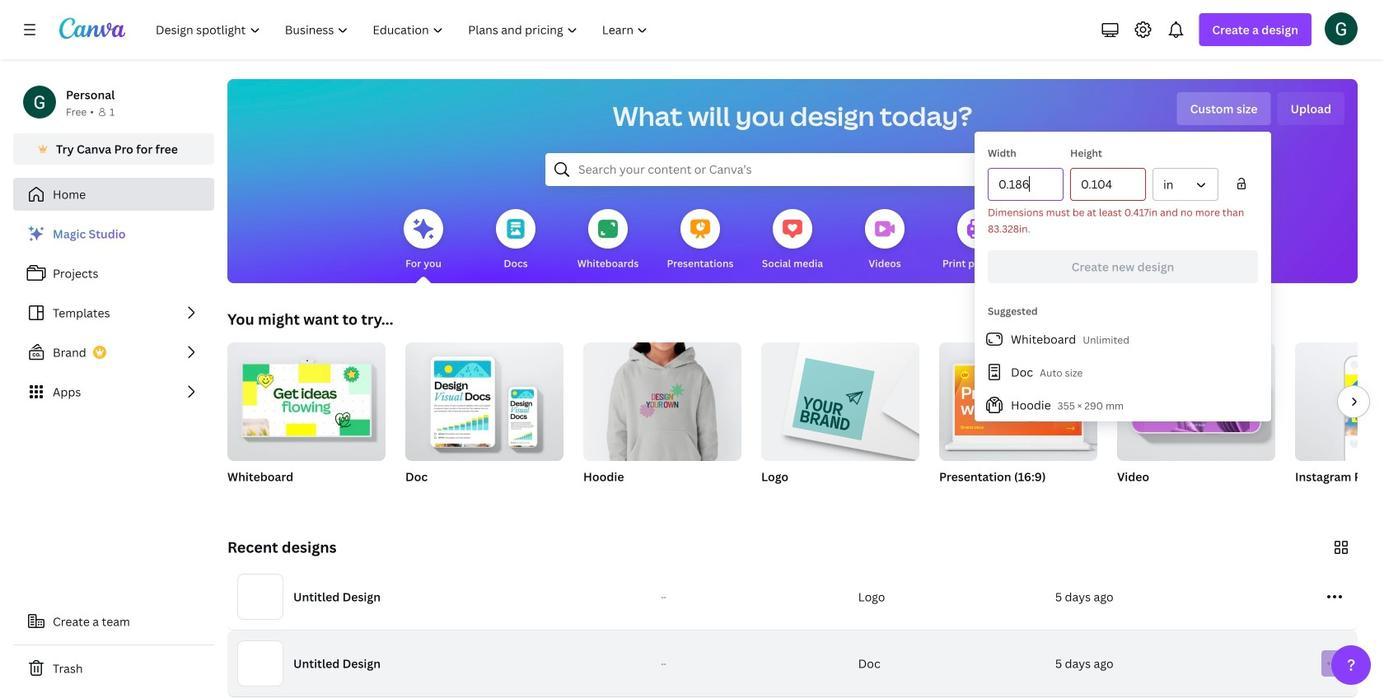Task type: describe. For each thing, give the bounding box(es) containing it.
greg robinson image
[[1325, 12, 1358, 45]]

Units: in button
[[1153, 168, 1219, 201]]

top level navigation element
[[145, 13, 662, 46]]

1 horizontal spatial list
[[975, 323, 1272, 422]]



Task type: locate. For each thing, give the bounding box(es) containing it.
alert
[[988, 204, 1258, 237]]

list
[[13, 218, 214, 409], [975, 323, 1272, 422]]

None number field
[[999, 169, 1053, 200], [1081, 169, 1136, 200], [999, 169, 1053, 200], [1081, 169, 1136, 200]]

0 horizontal spatial list
[[13, 218, 214, 409]]

Search search field
[[579, 154, 1007, 185]]

None search field
[[546, 153, 1040, 186]]

group
[[227, 336, 386, 506], [227, 336, 386, 461], [405, 336, 564, 506], [405, 336, 564, 461], [583, 336, 742, 506], [583, 336, 742, 461], [761, 336, 920, 506], [761, 336, 920, 461], [939, 343, 1098, 506], [939, 343, 1098, 461], [1117, 343, 1276, 506], [1295, 343, 1384, 506]]



Task type: vqa. For each thing, say whether or not it's contained in the screenshot.
an inside CAN I BECOME AN EDUCATION CONTENT CREATOR WITH CANVA TO DESIGN MORE TEMPLATES FOR MY FELLOW TEACHERS?
no



